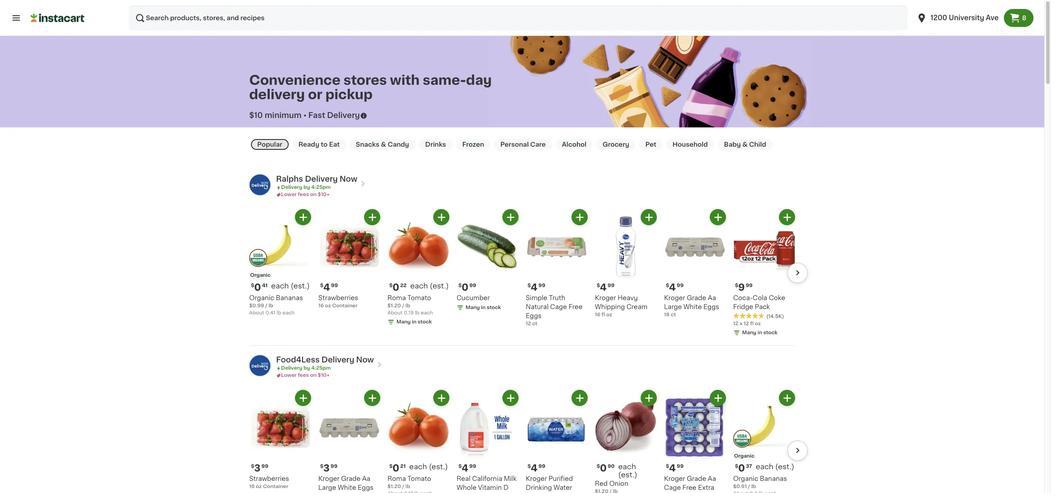 Task type: locate. For each thing, give the bounding box(es) containing it.
12 right x
[[744, 322, 749, 326]]

$10+ for 3
[[318, 373, 330, 378]]

0 horizontal spatial 16
[[249, 485, 255, 489]]

each inside $ 0 90 each (est.) red onion
[[618, 463, 636, 471]]

1 1200 university ave button from the left
[[911, 5, 1004, 31]]

lb inside organic bananas $0.91 / lb
[[751, 485, 756, 489]]

each (est.) up organic bananas $0.99 / lb about 0.41 lb each
[[271, 282, 310, 290]]

(est.) inside $0.41 each (estimated) element
[[291, 282, 310, 290]]

0 vertical spatial eggs
[[704, 304, 719, 310]]

white inside kroger grade aa large white eggs 18 ct
[[684, 304, 702, 310]]

lower down ralphs
[[281, 192, 297, 197]]

add image
[[505, 393, 516, 404], [574, 393, 585, 404], [643, 393, 654, 404], [712, 393, 724, 404]]

1 horizontal spatial &
[[742, 141, 748, 148]]

8
[[1022, 15, 1027, 21]]

1 vertical spatial white
[[338, 485, 356, 491]]

0 horizontal spatial free
[[569, 304, 583, 310]]

lb inside roma tomato $1.20 / lb
[[406, 485, 410, 489]]

about inside roma tomato $1.20 / lb about 0.19 lb each
[[388, 311, 403, 316]]

0 vertical spatial now
[[340, 176, 357, 183]]

2 vertical spatial many in stock
[[742, 330, 778, 335]]

lb for roma tomato $1.20 / lb about 0.19 lb each
[[406, 304, 410, 308]]

$ inside $ 0 21
[[389, 464, 393, 469]]

$ 0 37
[[735, 464, 752, 473]]

1 vertical spatial strawberries
[[249, 476, 289, 482]]

$10+ down food4less delivery now
[[318, 373, 330, 378]]

0 vertical spatial fees
[[298, 192, 309, 197]]

each
[[271, 282, 289, 290], [410, 282, 428, 290], [283, 311, 295, 316], [421, 311, 433, 316], [409, 463, 427, 471], [618, 463, 636, 471], [756, 463, 774, 471]]

about inside organic bananas $0.99 / lb about 0.41 lb each
[[249, 311, 264, 316]]

1 about from the left
[[249, 311, 264, 316]]

by down ralphs delivery now
[[304, 185, 310, 190]]

item carousel region for ralphs delivery now
[[237, 209, 808, 342]]

aa inside kroger grade aa cage free extr
[[708, 476, 716, 482]]

0 vertical spatial delivery by 4:25pm
[[281, 185, 331, 190]]

2 horizontal spatial 12
[[744, 322, 749, 326]]

cage
[[550, 304, 567, 310], [664, 485, 681, 491]]

1 vertical spatial now
[[356, 357, 374, 364]]

bananas down $0.41 each (estimated) element
[[276, 295, 303, 301]]

1 horizontal spatial $ 3 99
[[320, 464, 337, 473]]

white for kroger grade aa large white eggs 18 ct
[[684, 304, 702, 310]]

0 vertical spatial bananas
[[276, 295, 303, 301]]

0 vertical spatial item carousel region
[[237, 209, 808, 342]]

0 vertical spatial on
[[310, 192, 317, 197]]

organic
[[250, 273, 271, 278], [249, 295, 274, 301], [734, 454, 755, 459], [733, 476, 758, 482]]

(est.) up roma tomato $1.20 / lb
[[429, 463, 448, 471]]

(est.) inside $0.37 each (estimated) element
[[775, 463, 794, 471]]

item carousel region for food4less delivery now
[[237, 390, 808, 494]]

0 horizontal spatial many
[[397, 320, 411, 325]]

0 horizontal spatial strawberries
[[249, 476, 289, 482]]

product group
[[249, 209, 311, 317], [318, 209, 380, 310], [388, 209, 449, 326], [457, 209, 519, 312], [526, 209, 588, 328], [595, 209, 657, 319], [664, 209, 726, 319], [733, 209, 795, 337], [249, 390, 311, 491], [318, 390, 380, 494], [388, 390, 449, 494], [457, 390, 519, 494], [526, 390, 588, 494], [595, 390, 657, 494], [664, 390, 726, 494], [733, 390, 795, 494]]

1 vertical spatial delivery by 4:25pm
[[281, 366, 331, 371]]

& left the candy
[[381, 141, 386, 148]]

99 inside $ 0 99
[[469, 283, 476, 288]]

eggs inside kroger grade aa large white eggs 18 ct
[[704, 304, 719, 310]]

1 vertical spatial fees
[[298, 373, 309, 378]]

1 vertical spatial tomato
[[408, 476, 431, 482]]

(est.) left $ 0 99
[[430, 282, 449, 290]]

stock inside product group
[[763, 330, 778, 335]]

whole
[[457, 485, 477, 491]]

lower fees on $10+ down ralphs delivery now
[[281, 192, 330, 197]]

4:25pm down ralphs delivery now
[[311, 185, 331, 190]]

lb right $0.91
[[751, 485, 756, 489]]

tomato inside roma tomato $1.20 / lb
[[408, 476, 431, 482]]

kroger inside kroger grade aa large white eggs
[[318, 476, 340, 482]]

cage inside simple truth natural cage free eggs 12 ct
[[550, 304, 567, 310]]

0 vertical spatial roma
[[388, 295, 406, 301]]

1 vertical spatial 4:25pm
[[311, 366, 331, 371]]

item carousel region containing 3
[[237, 390, 808, 494]]

1 horizontal spatial fl
[[750, 322, 754, 326]]

snacks & candy link
[[350, 139, 415, 150]]

0 vertical spatial in
[[481, 305, 486, 310]]

/ inside roma tomato $1.20 / lb
[[402, 485, 404, 489]]

each (est.) inside $0.37 each (estimated) element
[[756, 463, 794, 471]]

1 vertical spatial in
[[412, 320, 417, 325]]

stock down roma tomato $1.20 / lb about 0.19 lb each
[[418, 320, 432, 325]]

fees for 4
[[298, 192, 309, 197]]

delivery down food4less at the left
[[281, 366, 302, 371]]

about
[[249, 311, 264, 316], [388, 311, 403, 316]]

0 vertical spatial 4:25pm
[[311, 185, 331, 190]]

$ inside $ 0 90 each (est.) red onion
[[597, 464, 600, 469]]

ct inside simple truth natural cage free eggs 12 ct
[[532, 322, 538, 326]]

$1.20 inside roma tomato $1.20 / lb about 0.19 lb each
[[388, 304, 401, 308]]

strawberries 16 oz container for 3
[[249, 476, 289, 489]]

(est.) up organic bananas $0.91 / lb
[[775, 463, 794, 471]]

many inside product group
[[742, 330, 757, 335]]

(est.) for $ 0 41
[[291, 282, 310, 290]]

(est.) inside $0.21 each (estimated) element
[[429, 463, 448, 471]]

lb up 0.19
[[406, 304, 410, 308]]

0 left 21
[[393, 464, 399, 473]]

oz
[[325, 304, 331, 308], [606, 313, 612, 317], [755, 322, 761, 326], [256, 485, 262, 489]]

0 vertical spatial tomato
[[408, 295, 431, 301]]

0 vertical spatial lower
[[281, 192, 297, 197]]

kroger inside kroger heavy whipping cream 16 fl oz
[[595, 295, 616, 301]]

baby & child link
[[718, 139, 773, 150]]

3
[[254, 464, 261, 473], [323, 464, 330, 473]]

stock down (14.5k)
[[763, 330, 778, 335]]

ct right 18
[[671, 313, 676, 317]]

in down cucumber at the bottom left
[[481, 305, 486, 310]]

kroger for kroger purified drinking water
[[526, 476, 547, 482]]

2 roma from the top
[[388, 476, 406, 482]]

1 fees from the top
[[298, 192, 309, 197]]

1 tomato from the top
[[408, 295, 431, 301]]

kroger inside kroger grade aa large white eggs 18 ct
[[664, 295, 685, 301]]

0 horizontal spatial 12
[[526, 322, 531, 326]]

free inside kroger grade aa cage free extr
[[683, 485, 697, 491]]

0 horizontal spatial many in stock
[[397, 320, 432, 325]]

0 vertical spatial strawberries
[[318, 295, 358, 301]]

2 on from the top
[[310, 373, 317, 378]]

/ up 0.19
[[402, 304, 404, 308]]

1 item carousel region from the top
[[237, 209, 808, 342]]

1 vertical spatial ct
[[532, 322, 538, 326]]

bananas down $0.37 each (estimated) element
[[760, 476, 787, 482]]

0 horizontal spatial fl
[[602, 313, 605, 317]]

1 vertical spatial fl
[[750, 322, 754, 326]]

0 for $ 0 22
[[393, 283, 399, 292]]

$ 3 99
[[251, 464, 268, 473], [320, 464, 337, 473]]

lb down 21
[[406, 485, 410, 489]]

1 horizontal spatial stock
[[487, 305, 501, 310]]

2 $ 3 99 from the left
[[320, 464, 337, 473]]

$0.22 each (estimated) element
[[388, 282, 449, 294]]

1 vertical spatial lower fees on $10+
[[281, 373, 330, 378]]

2 horizontal spatial eggs
[[704, 304, 719, 310]]

in down 0.19
[[412, 320, 417, 325]]

1 horizontal spatial bananas
[[760, 476, 787, 482]]

1 horizontal spatial white
[[684, 304, 702, 310]]

tomato inside roma tomato $1.20 / lb about 0.19 lb each
[[408, 295, 431, 301]]

vitamin
[[478, 485, 502, 491]]

2 3 from the left
[[323, 464, 330, 473]]

$ 4 99 for kroger heavy whipping cream
[[597, 283, 615, 292]]

aa inside kroger grade aa large white eggs
[[362, 476, 370, 482]]

2 add image from the left
[[574, 393, 585, 404]]

/
[[265, 304, 267, 308], [402, 304, 404, 308], [402, 485, 404, 489], [748, 485, 750, 489]]

by down food4less at the left
[[304, 366, 310, 371]]

2 4:25pm from the top
[[311, 366, 331, 371]]

fees
[[298, 192, 309, 197], [298, 373, 309, 378]]

each (est.) inside $0.21 each (estimated) element
[[409, 463, 448, 471]]

many in stock down 0.19
[[397, 320, 432, 325]]

strawberries for 4
[[318, 295, 358, 301]]

tomato down $0.21 each (estimated) element
[[408, 476, 431, 482]]

delivery by 4:25pm
[[281, 185, 331, 190], [281, 366, 331, 371]]

$10+ down ralphs delivery now
[[318, 192, 330, 197]]

0.19
[[404, 311, 414, 316]]

1 vertical spatial 16
[[595, 313, 600, 317]]

fl right x
[[750, 322, 754, 326]]

1 vertical spatial many in stock
[[397, 320, 432, 325]]

2 lower from the top
[[281, 373, 297, 378]]

on for 4
[[310, 192, 317, 197]]

cage inside kroger grade aa cage free extr
[[664, 485, 681, 491]]

kroger inside kroger purified drinking water
[[526, 476, 547, 482]]

food4less
[[276, 357, 320, 364]]

delivery
[[327, 112, 360, 119], [305, 176, 338, 183], [281, 185, 302, 190], [322, 357, 354, 364], [281, 366, 302, 371]]

1 3 from the left
[[254, 464, 261, 473]]

strawberries for 3
[[249, 476, 289, 482]]

1 $10+ from the top
[[318, 192, 330, 197]]

3 add image from the left
[[643, 393, 654, 404]]

4 for kroger heavy whipping cream
[[600, 283, 607, 292]]

roma inside roma tomato $1.20 / lb
[[388, 476, 406, 482]]

about down $0.99
[[249, 311, 264, 316]]

water
[[554, 485, 572, 491]]

$1.20 for roma tomato $1.20 / lb about 0.19 lb each
[[388, 304, 401, 308]]

$1.20 for roma tomato $1.20 / lb
[[388, 485, 401, 489]]

0 left 37
[[738, 464, 745, 473]]

$1.20 down $ 0 22 at left
[[388, 304, 401, 308]]

organic up 37
[[734, 454, 755, 459]]

0 vertical spatial $1.20
[[388, 304, 401, 308]]

12
[[526, 322, 531, 326], [733, 322, 739, 326], [744, 322, 749, 326]]

★★★★★
[[733, 313, 765, 319], [733, 313, 765, 319]]

instacart logo image
[[31, 13, 84, 23]]

eggs left 'fridge'
[[704, 304, 719, 310]]

2 $1.20 from the top
[[388, 485, 401, 489]]

grade inside kroger grade aa large white eggs
[[341, 476, 361, 482]]

stock down cucumber at the bottom left
[[487, 305, 501, 310]]

now for 4
[[340, 176, 357, 183]]

/ for $ 0 41
[[265, 304, 267, 308]]

1 on from the top
[[310, 192, 317, 197]]

2 horizontal spatial in
[[758, 330, 762, 335]]

2 & from the left
[[742, 141, 748, 148]]

(est.) up organic bananas $0.99 / lb about 0.41 lb each
[[291, 282, 310, 290]]

4 for real california milk whole vitamin 
[[462, 464, 468, 473]]

many in stock for roma tomato
[[397, 320, 432, 325]]

/ up 0.41
[[265, 304, 267, 308]]

delivery down ralphs
[[281, 185, 302, 190]]

1 vertical spatial bananas
[[760, 476, 787, 482]]

/ inside organic bananas $0.91 / lb
[[748, 485, 750, 489]]

(est.) up onion
[[618, 472, 637, 479]]

1 $1.20 from the top
[[388, 304, 401, 308]]

add image
[[297, 212, 309, 223], [367, 212, 378, 223], [436, 212, 447, 223], [505, 212, 516, 223], [574, 212, 585, 223], [643, 212, 654, 223], [712, 212, 724, 223], [782, 212, 793, 223], [297, 393, 309, 404], [367, 393, 378, 404], [436, 393, 447, 404], [782, 393, 793, 404]]

1 $ 3 99 from the left
[[251, 464, 268, 473]]

frozen link
[[456, 139, 491, 150]]

1 lower fees on $10+ from the top
[[281, 192, 330, 197]]

0 vertical spatial container
[[332, 304, 357, 308]]

bananas for $ 0 37
[[760, 476, 787, 482]]

large inside kroger grade aa large white eggs 18 ct
[[664, 304, 682, 310]]

0 horizontal spatial container
[[263, 485, 288, 489]]

1 horizontal spatial 12
[[733, 322, 739, 326]]

0 horizontal spatial $ 3 99
[[251, 464, 268, 473]]

delivery by 4:25pm down food4less at the left
[[281, 366, 331, 371]]

12 down natural
[[526, 322, 531, 326]]

2 fees from the top
[[298, 373, 309, 378]]

1 horizontal spatial strawberries
[[318, 295, 358, 301]]

1 vertical spatial roma
[[388, 476, 406, 482]]

$10+ for 4
[[318, 192, 330, 197]]

white
[[684, 304, 702, 310], [338, 485, 356, 491]]

/ inside organic bananas $0.99 / lb about 0.41 lb each
[[265, 304, 267, 308]]

lower
[[281, 192, 297, 197], [281, 373, 297, 378]]

each right 22
[[410, 282, 428, 290]]

/ for $ 0 37
[[748, 485, 750, 489]]

ralphs delivery now image
[[249, 174, 271, 196]]

2 vertical spatial in
[[758, 330, 762, 335]]

free inside simple truth natural cage free eggs 12 ct
[[569, 304, 583, 310]]

each (est.) inside $0.22 each (estimated) element
[[410, 282, 449, 290]]

california
[[472, 476, 502, 482]]

strawberries 16 oz container
[[318, 295, 358, 308], [249, 476, 289, 489]]

lower fees on $10+ down food4less at the left
[[281, 373, 330, 378]]

0 left '90'
[[600, 464, 607, 473]]

1 vertical spatial cage
[[664, 485, 681, 491]]

2 about from the left
[[388, 311, 403, 316]]

0 vertical spatial strawberries 16 oz container
[[318, 295, 358, 308]]

each (est.) up roma tomato $1.20 / lb
[[409, 463, 448, 471]]

1 horizontal spatial strawberries 16 oz container
[[318, 295, 358, 308]]

fl
[[602, 313, 605, 317], [750, 322, 754, 326]]

grade for 4
[[687, 476, 706, 482]]

oz inside product group
[[755, 322, 761, 326]]

$0.21 each (estimated) element
[[388, 463, 449, 475]]

organic up $0.91
[[733, 476, 758, 482]]

snacks & candy
[[356, 141, 409, 148]]

eggs for kroger grade aa large white eggs
[[704, 304, 719, 310]]

0 for $ 0 21
[[393, 464, 399, 473]]

fl down whipping
[[602, 313, 605, 317]]

each right 0.41
[[283, 311, 295, 316]]

None search field
[[129, 5, 907, 31]]

grocery
[[603, 141, 629, 148]]

0 up cucumber at the bottom left
[[462, 283, 469, 292]]

0 horizontal spatial &
[[381, 141, 386, 148]]

1 horizontal spatial many in stock
[[466, 305, 501, 310]]

ready to eat
[[298, 141, 340, 148]]

4 add image from the left
[[712, 393, 724, 404]]

many down 0.19
[[397, 320, 411, 325]]

1 4:25pm from the top
[[311, 185, 331, 190]]

0 vertical spatial many
[[466, 305, 480, 310]]

ct down natural
[[532, 322, 538, 326]]

item carousel region containing 0
[[237, 209, 808, 342]]

1 horizontal spatial cage
[[664, 485, 681, 491]]

fl inside product group
[[750, 322, 754, 326]]

delivery down pickup on the left of page
[[327, 112, 360, 119]]

/ down $ 0 21
[[402, 485, 404, 489]]

0 vertical spatial large
[[664, 304, 682, 310]]

lb for roma tomato $1.20 / lb
[[406, 485, 410, 489]]

0 vertical spatial white
[[684, 304, 702, 310]]

$ 0 22
[[389, 283, 407, 292]]

2 horizontal spatial stock
[[763, 330, 778, 335]]

lower fees on $10+ for 4
[[281, 192, 330, 197]]

1 horizontal spatial about
[[388, 311, 403, 316]]

1 vertical spatial $10+
[[318, 373, 330, 378]]

container
[[332, 304, 357, 308], [263, 485, 288, 489]]

lb up 0.41
[[269, 304, 273, 308]]

1 horizontal spatial 3
[[323, 464, 330, 473]]

Search field
[[129, 5, 907, 31]]

add image for real california milk whole vitamin 
[[505, 393, 516, 404]]

1 vertical spatial $1.20
[[388, 485, 401, 489]]

lb for organic bananas $0.99 / lb about 0.41 lb each
[[269, 304, 273, 308]]

12 left x
[[733, 322, 739, 326]]

1 roma from the top
[[388, 295, 406, 301]]

to
[[321, 141, 328, 148]]

kroger for kroger grade aa large white eggs
[[318, 476, 340, 482]]

$1.20 down $ 0 21
[[388, 485, 401, 489]]

on down food4less delivery now
[[310, 373, 317, 378]]

2 $10+ from the top
[[318, 373, 330, 378]]

item badge image
[[249, 249, 267, 267]]

organic up $0.99
[[249, 295, 274, 301]]

bananas inside organic bananas $0.99 / lb about 0.41 lb each
[[276, 295, 303, 301]]

2 horizontal spatial many
[[742, 330, 757, 335]]

onion
[[609, 481, 628, 487]]

1 by from the top
[[304, 185, 310, 190]]

$10
[[249, 112, 263, 119]]

0 horizontal spatial eggs
[[358, 485, 374, 491]]

$ 4 99 for real california milk whole vitamin 
[[458, 464, 476, 473]]

bananas
[[276, 295, 303, 301], [760, 476, 787, 482]]

0 inside $ 0 90 each (est.) red onion
[[600, 464, 607, 473]]

lower down food4less at the left
[[281, 373, 297, 378]]

0 vertical spatial by
[[304, 185, 310, 190]]

simple
[[526, 295, 547, 301]]

eggs inside simple truth natural cage free eggs 12 ct
[[526, 313, 542, 319]]

each right 21
[[409, 463, 427, 471]]

$ 0 21
[[389, 464, 406, 473]]

with
[[390, 73, 420, 86]]

grade inside kroger grade aa cage free extr
[[687, 476, 706, 482]]

16 inside kroger heavy whipping cream 16 fl oz
[[595, 313, 600, 317]]

0 horizontal spatial cage
[[550, 304, 567, 310]]

0 vertical spatial stock
[[487, 305, 501, 310]]

eggs down natural
[[526, 313, 542, 319]]

1 horizontal spatial ct
[[671, 313, 676, 317]]

9
[[738, 283, 745, 292]]

0 vertical spatial fl
[[602, 313, 605, 317]]

each right 0.19
[[421, 311, 433, 316]]

1 vertical spatial many
[[397, 320, 411, 325]]

free for truth
[[569, 304, 583, 310]]

pack
[[755, 304, 770, 310]]

$0.91
[[733, 485, 747, 489]]

1 delivery by 4:25pm from the top
[[281, 185, 331, 190]]

0 vertical spatial lower fees on $10+
[[281, 192, 330, 197]]

roma down $ 0 21
[[388, 476, 406, 482]]

convenience stores with same-day delivery or pickup main content
[[0, 30, 1044, 494]]

0 left the 41
[[254, 283, 261, 292]]

0 horizontal spatial in
[[412, 320, 417, 325]]

roma inside roma tomato $1.20 / lb about 0.19 lb each
[[388, 295, 406, 301]]

frozen
[[462, 141, 484, 148]]

now
[[340, 176, 357, 183], [356, 357, 374, 364]]

each inside roma tomato $1.20 / lb about 0.19 lb each
[[421, 311, 433, 316]]

0 horizontal spatial strawberries 16 oz container
[[249, 476, 289, 489]]

2 12 from the left
[[733, 322, 739, 326]]

large
[[664, 304, 682, 310], [318, 485, 336, 491]]

1 horizontal spatial container
[[332, 304, 357, 308]]

1 vertical spatial on
[[310, 373, 317, 378]]

in for coca-cola coke fridge pack
[[758, 330, 762, 335]]

item carousel region
[[237, 209, 808, 342], [237, 390, 808, 494]]

fees down ralphs delivery now
[[298, 192, 309, 197]]

4:25pm for 3
[[311, 366, 331, 371]]

grocery link
[[596, 139, 636, 150]]

0 for $ 0 37
[[738, 464, 745, 473]]

cage for kroger
[[664, 485, 681, 491]]

2 tomato from the top
[[408, 476, 431, 482]]

0 vertical spatial cage
[[550, 304, 567, 310]]

& right baby
[[742, 141, 748, 148]]

0 left 22
[[393, 283, 399, 292]]

kroger for kroger grade aa cage free extr
[[664, 476, 685, 482]]

delivery by 4:25pm down ralphs delivery now
[[281, 185, 331, 190]]

fees down food4less at the left
[[298, 373, 309, 378]]

4:25pm down food4less delivery now
[[311, 366, 331, 371]]

white inside kroger grade aa large white eggs
[[338, 485, 356, 491]]

on
[[310, 192, 317, 197], [310, 373, 317, 378]]

1 horizontal spatial eggs
[[526, 313, 542, 319]]

pet
[[645, 141, 656, 148]]

1 add image from the left
[[505, 393, 516, 404]]

aa inside kroger grade aa large white eggs 18 ct
[[708, 295, 716, 301]]

item badge image
[[733, 430, 751, 448]]

each right '90'
[[618, 463, 636, 471]]

/ for $ 0 21
[[402, 485, 404, 489]]

2 delivery by 4:25pm from the top
[[281, 366, 331, 371]]

large inside kroger grade aa large white eggs
[[318, 485, 336, 491]]

4:25pm
[[311, 185, 331, 190], [311, 366, 331, 371]]

1 12 from the left
[[526, 322, 531, 326]]

kroger inside kroger grade aa cage free extr
[[664, 476, 685, 482]]

bananas inside organic bananas $0.91 / lb
[[760, 476, 787, 482]]

0 vertical spatial ct
[[671, 313, 676, 317]]

0 vertical spatial free
[[569, 304, 583, 310]]

many down 12 x 12 fl oz
[[742, 330, 757, 335]]

4:25pm for 4
[[311, 185, 331, 190]]

0 horizontal spatial white
[[338, 485, 356, 491]]

0 horizontal spatial stock
[[418, 320, 432, 325]]

many in stock down cucumber at the bottom left
[[466, 305, 501, 310]]

cream
[[627, 304, 648, 310]]

1 vertical spatial free
[[683, 485, 697, 491]]

eggs left roma tomato $1.20 / lb
[[358, 485, 374, 491]]

organic up the 41
[[250, 273, 271, 278]]

many down cucumber at the bottom left
[[466, 305, 480, 310]]

1 vertical spatial item carousel region
[[237, 390, 808, 494]]

organic bananas $0.91 / lb
[[733, 476, 787, 489]]

2 item carousel region from the top
[[237, 390, 808, 494]]

1 horizontal spatial in
[[481, 305, 486, 310]]

1 vertical spatial container
[[263, 485, 288, 489]]

about left 0.19
[[388, 311, 403, 316]]

2 horizontal spatial many in stock
[[742, 330, 778, 335]]

(est.) inside $ 0 90 each (est.) red onion
[[618, 472, 637, 479]]

each (est.) up organic bananas $0.91 / lb
[[756, 463, 794, 471]]

ralphs
[[276, 176, 303, 183]]

(est.)
[[291, 282, 310, 290], [430, 282, 449, 290], [429, 463, 448, 471], [775, 463, 794, 471], [618, 472, 637, 479]]

roma down $ 0 22 at left
[[388, 295, 406, 301]]

16 for 4
[[318, 304, 324, 308]]

each (est.) inside $0.41 each (estimated) element
[[271, 282, 310, 290]]

whipping
[[595, 304, 625, 310]]

convenience stores with same-day delivery or pickup
[[249, 73, 492, 101]]

0 horizontal spatial ct
[[532, 322, 538, 326]]

(est.) for $ 0 21
[[429, 463, 448, 471]]

$ inside $ 9 99
[[735, 283, 738, 288]]

2 vertical spatial many
[[742, 330, 757, 335]]

1 lower from the top
[[281, 192, 297, 197]]

$1.20 inside roma tomato $1.20 / lb
[[388, 485, 401, 489]]

bananas for $ 0 41
[[276, 295, 303, 301]]

90
[[608, 464, 615, 469]]

2 horizontal spatial 16
[[595, 313, 600, 317]]

about for roma
[[388, 311, 403, 316]]

ct inside kroger grade aa large white eggs 18 ct
[[671, 313, 676, 317]]

$0.41 each (estimated) element
[[249, 282, 311, 294]]

0 horizontal spatial 3
[[254, 464, 261, 473]]

1 horizontal spatial many
[[466, 305, 480, 310]]

$
[[251, 283, 254, 288], [320, 283, 323, 288], [389, 283, 393, 288], [458, 283, 462, 288], [528, 283, 531, 288], [597, 283, 600, 288], [666, 283, 669, 288], [735, 283, 738, 288], [251, 464, 254, 469], [320, 464, 323, 469], [389, 464, 393, 469], [458, 464, 462, 469], [528, 464, 531, 469], [597, 464, 600, 469], [666, 464, 669, 469], [735, 464, 738, 469]]

2 by from the top
[[304, 366, 310, 371]]

0 horizontal spatial bananas
[[276, 295, 303, 301]]

tomato down $0.22 each (estimated) element
[[408, 295, 431, 301]]

each (est.) right 22
[[410, 282, 449, 290]]

ready
[[298, 141, 319, 148]]

$ 4 99
[[320, 283, 338, 292], [528, 283, 545, 292], [597, 283, 615, 292], [666, 283, 684, 292], [458, 464, 476, 473], [528, 464, 545, 473], [666, 464, 684, 473]]

/ right $0.91
[[748, 485, 750, 489]]

many in stock down 12 x 12 fl oz
[[742, 330, 778, 335]]

0 horizontal spatial about
[[249, 311, 264, 316]]

in down 12 x 12 fl oz
[[758, 330, 762, 335]]

1 & from the left
[[381, 141, 386, 148]]

roma for roma tomato $1.20 / lb about 0.19 lb each
[[388, 295, 406, 301]]

2 lower fees on $10+ from the top
[[281, 373, 330, 378]]

natural
[[526, 304, 549, 310]]

on down ralphs delivery now
[[310, 192, 317, 197]]

(est.) inside $0.22 each (estimated) element
[[430, 282, 449, 290]]

personal care
[[500, 141, 546, 148]]

4 for kroger purified drinking water
[[531, 464, 538, 473]]

1 vertical spatial eggs
[[526, 313, 542, 319]]

1 vertical spatial large
[[318, 485, 336, 491]]



Task type: vqa. For each thing, say whether or not it's contained in the screenshot.
Grade within Kroger Grade Aa Large White Eggs
yes



Task type: describe. For each thing, give the bounding box(es) containing it.
2 1200 university ave button from the left
[[916, 5, 999, 31]]

household link
[[666, 139, 714, 150]]

4 for kroger grade aa cage free extr
[[669, 464, 676, 473]]

eggs inside kroger grade aa large white eggs
[[358, 485, 374, 491]]

pickup
[[325, 88, 373, 101]]

purified
[[549, 476, 573, 482]]

or
[[308, 88, 322, 101]]

each right the 41
[[271, 282, 289, 290]]

personal care link
[[494, 139, 552, 150]]

drinks
[[425, 141, 446, 148]]

grade inside kroger grade aa large white eggs 18 ct
[[687, 295, 706, 301]]

household
[[673, 141, 708, 148]]

food4less delivery now image
[[249, 355, 271, 377]]

12 inside simple truth natural cage free eggs 12 ct
[[526, 322, 531, 326]]

$0.90 each (estimated) element
[[595, 463, 657, 479]]

$ inside the $ 0 41
[[251, 283, 254, 288]]

alcohol link
[[556, 139, 593, 150]]

tomato for roma tomato $1.20 / lb about 0.19 lb each
[[408, 295, 431, 301]]

fees for 3
[[298, 373, 309, 378]]

many in stock for coca-cola coke fridge pack
[[742, 330, 778, 335]]

fridge
[[733, 304, 753, 310]]

lower fees on $10+ for 3
[[281, 373, 330, 378]]

popular link
[[251, 139, 289, 150]]

(est.) for $ 0 22
[[430, 282, 449, 290]]

container for 3
[[263, 485, 288, 489]]

real california milk whole vitamin 
[[457, 476, 517, 494]]

$ 4 99 for kroger grade aa large white eggs
[[666, 283, 684, 292]]

delivery by 4:25pm for 4
[[281, 185, 331, 190]]

ave
[[986, 14, 999, 21]]

12 x 12 fl oz
[[733, 322, 761, 326]]

fl inside kroger heavy whipping cream 16 fl oz
[[602, 313, 605, 317]]

lower for 3
[[281, 373, 297, 378]]

truth
[[549, 295, 565, 301]]

strawberries 16 oz container for 4
[[318, 295, 358, 308]]

/ inside roma tomato $1.20 / lb about 0.19 lb each
[[402, 304, 404, 308]]

0 for $ 0 41
[[254, 283, 261, 292]]

ct for kroger grade aa large white eggs
[[671, 313, 676, 317]]

add image for kroger purified drinking water
[[574, 393, 585, 404]]

delivery by 4:25pm for 3
[[281, 366, 331, 371]]

grade for 3
[[341, 476, 361, 482]]

snacks
[[356, 141, 379, 148]]

(14.5k)
[[767, 314, 784, 319]]

alcohol
[[562, 141, 587, 148]]

$10 minimum • fast delivery
[[249, 112, 360, 119]]

university
[[949, 14, 984, 21]]

roma for roma tomato $1.20 / lb
[[388, 476, 406, 482]]

organic bananas $0.99 / lb about 0.41 lb each
[[249, 295, 303, 316]]

$0.99
[[249, 304, 264, 308]]

lb right 0.41
[[277, 311, 281, 316]]

$ 0 41
[[251, 283, 268, 292]]

37
[[746, 464, 752, 469]]

kroger for kroger grade aa large white eggs 18 ct
[[664, 295, 685, 301]]

pet link
[[639, 139, 663, 150]]

3 for strawberries
[[254, 464, 261, 473]]

99 inside $ 9 99
[[746, 283, 753, 288]]

1200
[[931, 14, 947, 21]]

on for 3
[[310, 373, 317, 378]]

$0.37 each (estimated) element
[[733, 463, 795, 475]]

& for baby
[[742, 141, 748, 148]]

red
[[595, 481, 608, 487]]

stores
[[344, 73, 387, 86]]

4 for strawberries
[[323, 283, 330, 292]]

$ 9 99
[[735, 283, 753, 292]]

real
[[457, 476, 471, 482]]

milk
[[504, 476, 517, 482]]

popular
[[257, 141, 282, 148]]

delivery
[[249, 88, 305, 101]]

delivery right food4less at the left
[[322, 357, 354, 364]]

each (est.) for $ 0 41
[[271, 282, 310, 290]]

each (est.) for $ 0 22
[[410, 282, 449, 290]]

21
[[400, 464, 406, 469]]

kroger grade aa large white eggs 18 ct
[[664, 295, 719, 317]]

41
[[262, 283, 268, 288]]

each inside organic bananas $0.99 / lb about 0.41 lb each
[[283, 311, 295, 316]]

many for coca-cola coke fridge pack
[[742, 330, 757, 335]]

coke
[[769, 295, 785, 301]]

16 for 3
[[249, 485, 255, 489]]

4 for kroger grade aa large white eggs
[[669, 283, 676, 292]]

cucumber
[[457, 295, 490, 301]]

aa for 4
[[708, 476, 716, 482]]

drinks link
[[419, 139, 452, 150]]

$ 4 99 for kroger grade aa cage free extr
[[666, 464, 684, 473]]

kroger grade aa cage free extr
[[664, 476, 719, 494]]

eat
[[329, 141, 340, 148]]

$ 0 90 each (est.) red onion
[[595, 463, 637, 487]]

heavy
[[618, 295, 638, 301]]

$ 4 99 for simple truth natural cage free eggs
[[528, 283, 545, 292]]

by for 3
[[304, 366, 310, 371]]

cola
[[753, 295, 767, 301]]

4 for simple truth natural cage free eggs
[[531, 283, 538, 292]]

0 vertical spatial many in stock
[[466, 305, 501, 310]]

3 for kroger grade aa large white eggs
[[323, 464, 330, 473]]

add image inside product group
[[782, 212, 793, 223]]

0.41
[[266, 311, 276, 316]]

x
[[740, 322, 743, 326]]

18
[[664, 313, 670, 317]]

8 button
[[1004, 9, 1034, 27]]

3 12 from the left
[[744, 322, 749, 326]]

kroger for kroger heavy whipping cream 16 fl oz
[[595, 295, 616, 301]]

ralphs delivery now
[[276, 176, 357, 183]]

$ 3 99 for strawberries
[[251, 464, 268, 473]]

organic inside organic bananas $0.99 / lb about 0.41 lb each
[[249, 295, 274, 301]]

oz inside kroger heavy whipping cream 16 fl oz
[[606, 313, 612, 317]]

large for kroger grade aa large white eggs
[[318, 485, 336, 491]]

$ 3 99 for kroger grade aa large white eggs
[[320, 464, 337, 473]]

kroger purified drinking water
[[526, 476, 573, 491]]

0 for $ 0 99
[[462, 283, 469, 292]]

coca-cola coke fridge pack
[[733, 295, 785, 310]]

personal
[[500, 141, 529, 148]]

cage for simple
[[550, 304, 567, 310]]

$ 0 99
[[458, 283, 476, 292]]

product group containing 9
[[733, 209, 795, 337]]

aa for 3
[[362, 476, 370, 482]]

each (est.) for $ 0 21
[[409, 463, 448, 471]]

same-
[[423, 73, 466, 86]]

lb right 0.19
[[415, 311, 420, 316]]

by for 4
[[304, 185, 310, 190]]

white for kroger grade aa large white eggs
[[338, 485, 356, 491]]

now for 3
[[356, 357, 374, 364]]

large for kroger grade aa large white eggs 18 ct
[[664, 304, 682, 310]]

food4less delivery now
[[276, 357, 374, 364]]

delivery right ralphs
[[305, 176, 338, 183]]

minimum
[[265, 112, 302, 119]]

$ 4 99 for kroger purified drinking water
[[528, 464, 545, 473]]

$ inside $ 0 37
[[735, 464, 738, 469]]

each right 37
[[756, 463, 774, 471]]

roma tomato $1.20 / lb about 0.19 lb each
[[388, 295, 433, 316]]

ready to eat link
[[292, 139, 346, 150]]

container for 4
[[332, 304, 357, 308]]

fast
[[308, 112, 325, 119]]

•
[[303, 112, 307, 119]]

$ inside $ 0 22
[[389, 283, 393, 288]]

organic inside organic bananas $0.91 / lb
[[733, 476, 758, 482]]

baby & child
[[724, 141, 766, 148]]

& for snacks
[[381, 141, 386, 148]]

baby
[[724, 141, 741, 148]]

22
[[400, 283, 407, 288]]

(est.) for $ 0 37
[[775, 463, 794, 471]]

child
[[749, 141, 766, 148]]

coca-
[[733, 295, 753, 301]]

drinking
[[526, 485, 552, 491]]

in for roma tomato
[[412, 320, 417, 325]]

convenience
[[249, 73, 340, 86]]

each (est.) for $ 0 37
[[756, 463, 794, 471]]

candy
[[388, 141, 409, 148]]

lower for 4
[[281, 192, 297, 197]]

stock for coca-cola coke fridge pack
[[763, 330, 778, 335]]

day
[[466, 73, 492, 86]]

about for organic
[[249, 311, 264, 316]]

tomato for roma tomato $1.20 / lb
[[408, 476, 431, 482]]

$ 4 99 for strawberries
[[320, 283, 338, 292]]

$ inside $ 0 99
[[458, 283, 462, 288]]

lb for organic bananas $0.91 / lb
[[751, 485, 756, 489]]

eggs for simple truth natural cage free eggs
[[526, 313, 542, 319]]

free for grade
[[683, 485, 697, 491]]

1200 university ave
[[931, 14, 999, 21]]

add image for kroger grade aa cage free extr
[[712, 393, 724, 404]]

ct for simple truth natural cage free eggs
[[532, 322, 538, 326]]

simple truth natural cage free eggs 12 ct
[[526, 295, 583, 326]]



